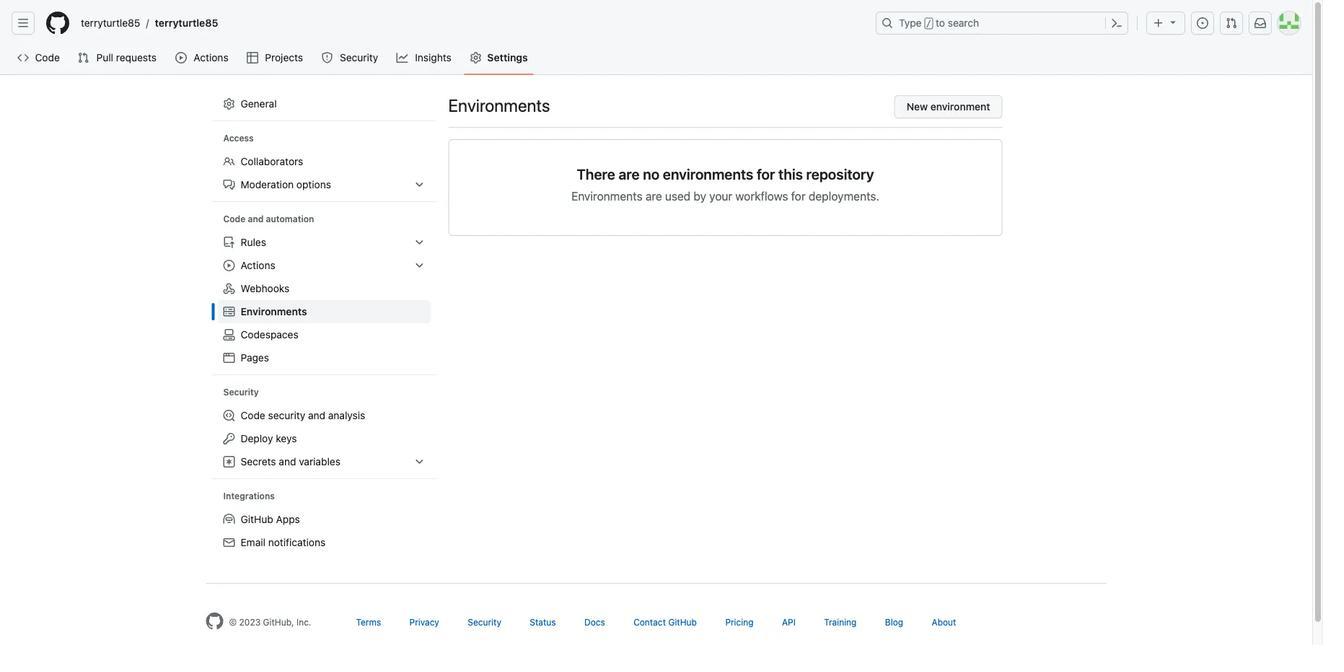 Task type: locate. For each thing, give the bounding box(es) containing it.
/ for terryturtle85
[[146, 17, 149, 29]]

0 horizontal spatial terryturtle85 link
[[75, 12, 146, 35]]

security
[[340, 52, 378, 64], [223, 387, 259, 397], [468, 617, 502, 627]]

environment
[[931, 101, 991, 113]]

for
[[757, 165, 776, 182], [792, 189, 806, 203]]

and up rules
[[248, 214, 264, 224]]

for up workflows
[[757, 165, 776, 182]]

code for code security and analysis
[[241, 410, 265, 422]]

environments link
[[218, 300, 431, 323]]

0 vertical spatial gear image
[[470, 52, 482, 64]]

1 vertical spatial actions
[[241, 259, 276, 271]]

/ inside type / to search
[[927, 19, 932, 29]]

0 horizontal spatial terryturtle85
[[81, 17, 140, 29]]

1 horizontal spatial terryturtle85
[[155, 17, 218, 29]]

security up codescan image
[[223, 387, 259, 397]]

1 horizontal spatial environments
[[449, 95, 550, 115]]

0 vertical spatial git pull request image
[[1226, 17, 1238, 29]]

privacy link
[[410, 617, 440, 627]]

pages link
[[218, 346, 431, 370]]

2 vertical spatial security
[[468, 617, 502, 627]]

your
[[710, 189, 733, 203]]

hubot image
[[223, 514, 235, 525]]

gear image inside general link
[[223, 98, 235, 110]]

moderation options
[[241, 179, 331, 191]]

2 vertical spatial code
[[241, 410, 265, 422]]

git pull request image right issue opened 'icon'
[[1226, 17, 1238, 29]]

0 vertical spatial security link
[[316, 47, 385, 69]]

moderation options button
[[218, 173, 431, 196]]

0 horizontal spatial security
[[223, 387, 259, 397]]

security right shield icon
[[340, 52, 378, 64]]

new environment button
[[895, 95, 1003, 118]]

0 vertical spatial code
[[35, 52, 60, 64]]

2 horizontal spatial and
[[308, 410, 326, 422]]

0 horizontal spatial gear image
[[223, 98, 235, 110]]

code right the code image
[[35, 52, 60, 64]]

1 vertical spatial gear image
[[223, 98, 235, 110]]

no
[[643, 165, 660, 182]]

there are no environments for this repository environments are used by your workflows for deployments.
[[572, 165, 880, 203]]

rules button
[[218, 231, 431, 254]]

graph image
[[397, 52, 408, 64]]

0 vertical spatial github
[[241, 514, 273, 525]]

0 horizontal spatial environments
[[241, 306, 307, 318]]

environments up codespaces
[[241, 306, 307, 318]]

actions right play icon
[[194, 52, 229, 64]]

there
[[577, 165, 616, 182]]

list
[[75, 12, 868, 35]]

terryturtle85 up pull
[[81, 17, 140, 29]]

github right contact
[[669, 617, 697, 627]]

used
[[665, 189, 691, 203]]

github
[[241, 514, 273, 525], [669, 617, 697, 627]]

1 horizontal spatial actions
[[241, 259, 276, 271]]

0 vertical spatial security
[[340, 52, 378, 64]]

1 vertical spatial are
[[646, 189, 662, 203]]

0 horizontal spatial and
[[248, 214, 264, 224]]

0 vertical spatial environments
[[449, 95, 550, 115]]

repository
[[807, 165, 874, 182]]

terryturtle85 link up play icon
[[149, 12, 224, 35]]

analysis
[[328, 410, 365, 422]]

/ up requests
[[146, 17, 149, 29]]

server image
[[223, 306, 235, 318]]

/ left to
[[927, 19, 932, 29]]

triangle down image
[[1168, 16, 1179, 28]]

homepage image
[[206, 613, 223, 630]]

0 vertical spatial actions
[[194, 52, 229, 64]]

gear image left settings
[[470, 52, 482, 64]]

1 horizontal spatial are
[[646, 189, 662, 203]]

2 horizontal spatial security
[[468, 617, 502, 627]]

security left the status link on the bottom left
[[468, 617, 502, 627]]

1 horizontal spatial /
[[927, 19, 932, 29]]

codescan image
[[223, 410, 235, 422]]

actions down rules
[[241, 259, 276, 271]]

1 vertical spatial environments
[[572, 189, 643, 203]]

1 horizontal spatial security
[[340, 52, 378, 64]]

github inside github apps link
[[241, 514, 273, 525]]

requests
[[116, 52, 157, 64]]

gear image left general
[[223, 98, 235, 110]]

/ inside terryturtle85 / terryturtle85
[[146, 17, 149, 29]]

terryturtle85 link up pull
[[75, 12, 146, 35]]

0 vertical spatial and
[[248, 214, 264, 224]]

1 vertical spatial and
[[308, 410, 326, 422]]

shield image
[[322, 52, 333, 64]]

2 terryturtle85 link from the left
[[149, 12, 224, 35]]

1 vertical spatial code
[[223, 214, 246, 224]]

/
[[146, 17, 149, 29], [927, 19, 932, 29]]

2 vertical spatial environments
[[241, 306, 307, 318]]

pages
[[241, 352, 269, 364]]

and
[[248, 214, 264, 224], [308, 410, 326, 422], [279, 456, 296, 468]]

training
[[825, 617, 857, 627]]

actions link
[[170, 47, 235, 69]]

2 vertical spatial and
[[279, 456, 296, 468]]

environments down there
[[572, 189, 643, 203]]

rules
[[241, 236, 266, 248]]

inc.
[[297, 617, 311, 627]]

code and automation
[[223, 214, 314, 224]]

homepage image
[[46, 12, 69, 35]]

terryturtle85 link
[[75, 12, 146, 35], [149, 12, 224, 35]]

email notifications link
[[218, 531, 431, 554]]

about link
[[932, 617, 957, 627]]

git pull request image left pull
[[77, 52, 89, 64]]

environments
[[449, 95, 550, 115], [572, 189, 643, 203], [241, 306, 307, 318]]

1 horizontal spatial terryturtle85 link
[[149, 12, 224, 35]]

0 vertical spatial are
[[619, 165, 640, 182]]

security link left graph image
[[316, 47, 385, 69]]

1 vertical spatial for
[[792, 189, 806, 203]]

1 vertical spatial security
[[223, 387, 259, 397]]

actions
[[194, 52, 229, 64], [241, 259, 276, 271]]

and inside dropdown button
[[279, 456, 296, 468]]

docs link
[[585, 617, 605, 627]]

1 terryturtle85 link from the left
[[75, 12, 146, 35]]

code up deploy
[[241, 410, 265, 422]]

code
[[35, 52, 60, 64], [223, 214, 246, 224], [241, 410, 265, 422]]

1 horizontal spatial and
[[279, 456, 296, 468]]

blog
[[886, 617, 904, 627]]

1 horizontal spatial github
[[669, 617, 697, 627]]

docs
[[585, 617, 605, 627]]

for down this
[[792, 189, 806, 203]]

people image
[[223, 156, 235, 167]]

1 vertical spatial git pull request image
[[77, 52, 89, 64]]

and up deploy keys link
[[308, 410, 326, 422]]

code and automation list
[[218, 231, 431, 370]]

and for variables
[[279, 456, 296, 468]]

secrets and variables
[[241, 456, 341, 468]]

0 horizontal spatial github
[[241, 514, 273, 525]]

0 horizontal spatial are
[[619, 165, 640, 182]]

key image
[[223, 433, 235, 445]]

training link
[[825, 617, 857, 627]]

terms link
[[356, 617, 381, 627]]

terryturtle85 up play icon
[[155, 17, 218, 29]]

code up rules
[[223, 214, 246, 224]]

github,
[[263, 617, 294, 627]]

github apps link
[[218, 508, 431, 531]]

2 terryturtle85 from the left
[[155, 17, 218, 29]]

security link
[[316, 47, 385, 69], [468, 617, 502, 627]]

deploy
[[241, 433, 273, 445]]

1 vertical spatial security link
[[468, 617, 502, 627]]

0 vertical spatial for
[[757, 165, 776, 182]]

/ for type
[[927, 19, 932, 29]]

api
[[782, 617, 796, 627]]

are down no
[[646, 189, 662, 203]]

0 horizontal spatial /
[[146, 17, 149, 29]]

1 horizontal spatial gear image
[[470, 52, 482, 64]]

github up email
[[241, 514, 273, 525]]

deployments.
[[809, 189, 880, 203]]

git pull request image inside the 'pull requests' link
[[77, 52, 89, 64]]

privacy
[[410, 617, 440, 627]]

environments down settings link
[[449, 95, 550, 115]]

gear image
[[470, 52, 482, 64], [223, 98, 235, 110]]

and down keys
[[279, 456, 296, 468]]

1 horizontal spatial for
[[792, 189, 806, 203]]

contact github
[[634, 617, 697, 627]]

status link
[[530, 617, 556, 627]]

2 horizontal spatial environments
[[572, 189, 643, 203]]

moderation
[[241, 179, 294, 191]]

settings link
[[464, 47, 534, 69]]

environments inside there are no environments for this repository environments are used by your workflows for deployments.
[[572, 189, 643, 203]]

are
[[619, 165, 640, 182], [646, 189, 662, 203]]

git pull request image
[[1226, 17, 1238, 29], [77, 52, 89, 64]]

code inside security list
[[241, 410, 265, 422]]

keys
[[276, 433, 297, 445]]

security link left the status link on the bottom left
[[468, 617, 502, 627]]

github apps
[[241, 514, 300, 525]]

0 horizontal spatial git pull request image
[[77, 52, 89, 64]]

are left no
[[619, 165, 640, 182]]

mail image
[[223, 537, 235, 549]]

automation
[[266, 214, 314, 224]]

and for automation
[[248, 214, 264, 224]]



Task type: describe. For each thing, give the bounding box(es) containing it.
2023
[[239, 617, 261, 627]]

issue opened image
[[1197, 17, 1209, 29]]

terryturtle85 / terryturtle85
[[81, 17, 218, 29]]

code security and analysis
[[241, 410, 365, 422]]

code security and analysis link
[[218, 404, 431, 427]]

play image
[[175, 52, 187, 64]]

security
[[268, 410, 305, 422]]

0 horizontal spatial actions
[[194, 52, 229, 64]]

list containing terryturtle85 / terryturtle85
[[75, 12, 868, 35]]

codespaces image
[[223, 329, 235, 341]]

notifications
[[268, 537, 326, 549]]

actions inside dropdown button
[[241, 259, 276, 271]]

type / to search
[[899, 17, 980, 29]]

new
[[907, 101, 928, 113]]

0 horizontal spatial for
[[757, 165, 776, 182]]

© 2023 github, inc.
[[229, 617, 311, 627]]

search
[[948, 17, 980, 29]]

1 horizontal spatial git pull request image
[[1226, 17, 1238, 29]]

secrets
[[241, 456, 276, 468]]

access list
[[218, 150, 431, 196]]

access
[[223, 133, 254, 143]]

about
[[932, 617, 957, 627]]

codespaces link
[[218, 323, 431, 346]]

projects link
[[241, 47, 310, 69]]

code for code
[[35, 52, 60, 64]]

pull
[[96, 52, 113, 64]]

integrations
[[223, 491, 275, 501]]

contact
[[634, 617, 666, 627]]

apps
[[276, 514, 300, 525]]

command palette image
[[1112, 17, 1123, 29]]

api link
[[782, 617, 796, 627]]

email notifications
[[241, 537, 326, 549]]

pricing
[[726, 617, 754, 627]]

insights link
[[391, 47, 459, 69]]

notifications image
[[1255, 17, 1267, 29]]

actions button
[[218, 254, 431, 277]]

general link
[[218, 92, 431, 115]]

gear image inside settings link
[[470, 52, 482, 64]]

©
[[229, 617, 237, 627]]

email
[[241, 537, 266, 549]]

browser image
[[223, 352, 235, 364]]

webhook image
[[223, 283, 235, 294]]

variables
[[299, 456, 341, 468]]

code link
[[12, 47, 66, 69]]

new environment
[[907, 101, 991, 113]]

deploy keys link
[[218, 427, 431, 450]]

this
[[779, 165, 803, 182]]

webhooks
[[241, 283, 290, 294]]

collaborators link
[[218, 150, 431, 173]]

integrations list
[[218, 508, 431, 554]]

to
[[936, 17, 946, 29]]

terms
[[356, 617, 381, 627]]

environments inside code and automation list
[[241, 306, 307, 318]]

1 terryturtle85 from the left
[[81, 17, 140, 29]]

options
[[297, 179, 331, 191]]

pull requests
[[96, 52, 157, 64]]

pull requests link
[[72, 47, 164, 69]]

codespaces
[[241, 329, 299, 341]]

by
[[694, 189, 707, 203]]

type
[[899, 17, 922, 29]]

blog link
[[886, 617, 904, 627]]

webhooks link
[[218, 277, 431, 300]]

insights
[[415, 52, 452, 64]]

pricing link
[[726, 617, 754, 627]]

code for code and automation
[[223, 214, 246, 224]]

table image
[[247, 52, 258, 64]]

0 horizontal spatial security link
[[316, 47, 385, 69]]

secrets and variables button
[[218, 450, 431, 473]]

contact github link
[[634, 617, 697, 627]]

workflows
[[736, 189, 789, 203]]

security inside the security link
[[340, 52, 378, 64]]

code image
[[17, 52, 29, 64]]

environments
[[663, 165, 754, 182]]

1 horizontal spatial security link
[[468, 617, 502, 627]]

collaborators
[[241, 156, 303, 167]]

projects
[[265, 52, 303, 64]]

deploy keys
[[241, 433, 297, 445]]

plus image
[[1153, 17, 1165, 29]]

1 vertical spatial github
[[669, 617, 697, 627]]

general
[[241, 98, 277, 110]]

status
[[530, 617, 556, 627]]

security list
[[218, 404, 431, 473]]

settings
[[487, 52, 528, 64]]



Task type: vqa. For each thing, say whether or not it's contained in the screenshot.
Email
yes



